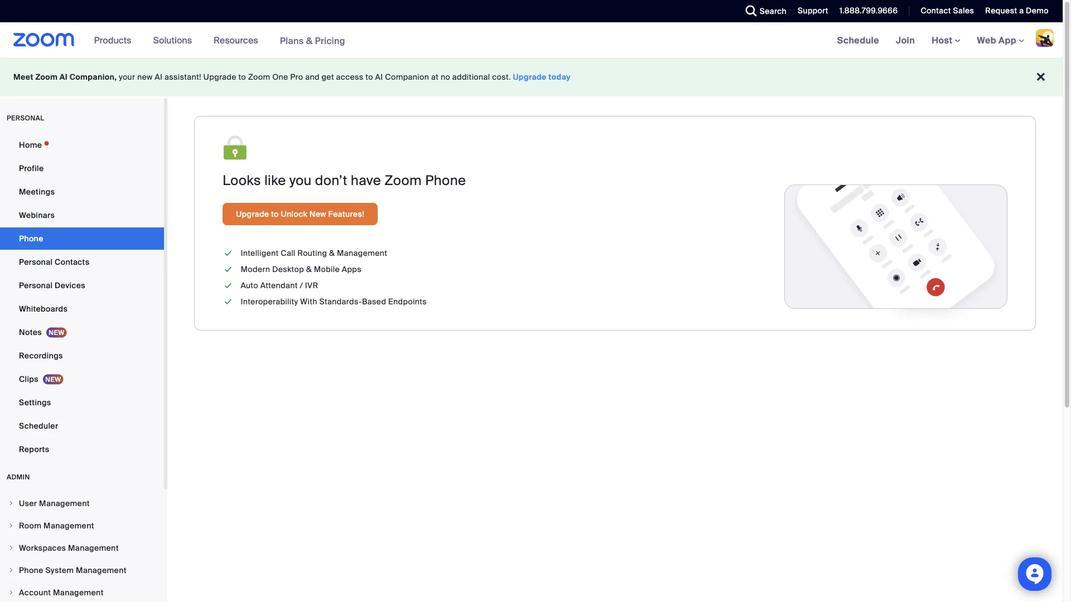 Task type: locate. For each thing, give the bounding box(es) containing it.
right image inside phone system management menu item
[[8, 567, 15, 574]]

0 horizontal spatial zoom
[[35, 72, 58, 82]]

right image for room management
[[8, 523, 15, 530]]

2 horizontal spatial ai
[[375, 72, 383, 82]]

zoom right meet
[[35, 72, 58, 82]]

pricing
[[315, 35, 345, 46]]

settings link
[[0, 392, 164, 414]]

upgrade to unlock new features!
[[236, 209, 364, 219]]

to left unlock
[[271, 209, 279, 219]]

zoom right have
[[385, 172, 422, 189]]

1 checked image from the top
[[223, 248, 234, 259]]

0 horizontal spatial ai
[[60, 72, 68, 82]]

personal
[[19, 257, 53, 267], [19, 280, 53, 291]]

right image inside "room management" menu item
[[8, 523, 15, 530]]

management down phone system management menu item
[[53, 588, 104, 598]]

& up mobile
[[329, 248, 335, 259]]

management up the account management menu item
[[76, 566, 127, 576]]

upgrade down looks
[[236, 209, 269, 219]]

1 checked image from the top
[[223, 264, 234, 276]]

right image left account
[[8, 590, 15, 596]]

demo
[[1026, 6, 1049, 16]]

0 vertical spatial phone
[[425, 172, 466, 189]]

products
[[94, 34, 131, 46]]

personal menu menu
[[0, 134, 164, 462]]

phone inside personal menu menu
[[19, 234, 43, 244]]

0 vertical spatial checked image
[[223, 264, 234, 276]]

3 right image from the top
[[8, 567, 15, 574]]

checked image
[[223, 264, 234, 276], [223, 296, 234, 308]]

right image down right icon
[[8, 567, 15, 574]]

1.888.799.9666 button
[[831, 0, 901, 22], [840, 6, 898, 16]]

with
[[300, 297, 317, 307]]

1 vertical spatial &
[[329, 248, 335, 259]]

product information navigation
[[86, 22, 354, 59]]

zoom logo image
[[13, 33, 75, 47]]

right image inside user management menu item
[[8, 501, 15, 507]]

management up room management
[[39, 499, 90, 509]]

phone link
[[0, 228, 164, 250]]

profile
[[19, 163, 44, 174]]

& inside product information navigation
[[306, 35, 313, 46]]

you
[[289, 172, 312, 189]]

phone inside menu item
[[19, 566, 43, 576]]

0 vertical spatial personal
[[19, 257, 53, 267]]

personal up personal devices
[[19, 257, 53, 267]]

to down resources dropdown button
[[238, 72, 246, 82]]

1 personal from the top
[[19, 257, 53, 267]]

and
[[305, 72, 320, 82]]

1 right image from the top
[[8, 501, 15, 507]]

to right access
[[366, 72, 373, 82]]

2 right image from the top
[[8, 523, 15, 530]]

checked image
[[223, 248, 234, 259], [223, 280, 234, 292]]

1 vertical spatial checked image
[[223, 296, 234, 308]]

request a demo link
[[977, 0, 1063, 22], [986, 6, 1049, 16]]

checked image left auto
[[223, 280, 234, 292]]

apps
[[342, 264, 362, 275]]

management up apps
[[337, 248, 387, 259]]

personal for personal contacts
[[19, 257, 53, 267]]

upgrade to unlock new features! button
[[223, 203, 378, 225]]

1 horizontal spatial to
[[271, 209, 279, 219]]

checked image left intelligent
[[223, 248, 234, 259]]

workspaces
[[19, 543, 66, 554]]

management up "workspaces management"
[[44, 521, 94, 531]]

clips
[[19, 374, 38, 384]]

& right "plans"
[[306, 35, 313, 46]]

right image left "user"
[[8, 501, 15, 507]]

webinars link
[[0, 204, 164, 227]]

workspaces management menu item
[[0, 538, 164, 559]]

personal devices link
[[0, 275, 164, 297]]

right image
[[8, 501, 15, 507], [8, 523, 15, 530], [8, 567, 15, 574], [8, 590, 15, 596]]

checked image for modern
[[223, 264, 234, 276]]

support link
[[790, 0, 831, 22], [798, 6, 829, 16]]

request a demo
[[986, 6, 1049, 16]]

right image
[[8, 545, 15, 552]]

companion
[[385, 72, 429, 82]]

additional
[[452, 72, 490, 82]]

devices
[[55, 280, 85, 291]]

2 vertical spatial phone
[[19, 566, 43, 576]]

ai
[[60, 72, 68, 82], [155, 72, 163, 82], [375, 72, 383, 82]]

reports
[[19, 444, 49, 455]]

join link
[[888, 22, 924, 58]]

schedule
[[837, 34, 879, 46]]

based
[[362, 297, 386, 307]]

reports link
[[0, 439, 164, 461]]

0 vertical spatial &
[[306, 35, 313, 46]]

meet zoom ai companion, footer
[[0, 58, 1063, 97]]

contacts
[[55, 257, 90, 267]]

right image inside the account management menu item
[[8, 590, 15, 596]]

search
[[760, 6, 787, 16]]

ai left companion, on the top left of page
[[60, 72, 68, 82]]

1 vertical spatial checked image
[[223, 280, 234, 292]]

banner
[[0, 22, 1063, 59]]

&
[[306, 35, 313, 46], [329, 248, 335, 259], [306, 264, 312, 275]]

user
[[19, 499, 37, 509]]

ai left companion
[[375, 72, 383, 82]]

right image for phone system management
[[8, 567, 15, 574]]

auto attendant / ivr
[[241, 281, 318, 291]]

new
[[310, 209, 326, 219]]

request
[[986, 6, 1017, 16]]

right image left room
[[8, 523, 15, 530]]

companion,
[[70, 72, 117, 82]]

system
[[45, 566, 74, 576]]

plans & pricing
[[280, 35, 345, 46]]

desktop
[[272, 264, 304, 275]]

admin
[[7, 473, 30, 482]]

zoom left one at the top of the page
[[248, 72, 270, 82]]

settings
[[19, 398, 51, 408]]

personal contacts link
[[0, 251, 164, 273]]

2 checked image from the top
[[223, 296, 234, 308]]

0 vertical spatial checked image
[[223, 248, 234, 259]]

2 personal from the top
[[19, 280, 53, 291]]

to inside button
[[271, 209, 279, 219]]

2 ai from the left
[[155, 72, 163, 82]]

room management
[[19, 521, 94, 531]]

modern desktop & mobile apps
[[241, 264, 362, 275]]

1 vertical spatial phone
[[19, 234, 43, 244]]

checked image left modern
[[223, 264, 234, 276]]

join
[[896, 34, 915, 46]]

meet
[[13, 72, 33, 82]]

personal up whiteboards
[[19, 280, 53, 291]]

checked image left interoperability
[[223, 296, 234, 308]]

account management
[[19, 588, 104, 598]]

management
[[337, 248, 387, 259], [39, 499, 90, 509], [44, 521, 94, 531], [68, 543, 119, 554], [76, 566, 127, 576], [53, 588, 104, 598]]

0 horizontal spatial to
[[238, 72, 246, 82]]

scheduler link
[[0, 415, 164, 437]]

1 vertical spatial personal
[[19, 280, 53, 291]]

2 checked image from the top
[[223, 280, 234, 292]]

contact sales link
[[913, 0, 977, 22], [921, 6, 974, 16]]

4 right image from the top
[[8, 590, 15, 596]]

management for workspaces management
[[68, 543, 119, 554]]

upgrade
[[203, 72, 236, 82], [513, 72, 547, 82], [236, 209, 269, 219]]

upgrade down product information navigation
[[203, 72, 236, 82]]

pro
[[290, 72, 303, 82]]

2 vertical spatial &
[[306, 264, 312, 275]]

1 horizontal spatial ai
[[155, 72, 163, 82]]

ai right new
[[155, 72, 163, 82]]

whiteboards
[[19, 304, 68, 314]]

don't
[[315, 172, 347, 189]]

management down "room management" menu item
[[68, 543, 119, 554]]

meet zoom ai companion, your new ai assistant! upgrade to zoom one pro and get access to ai companion at no additional cost. upgrade today
[[13, 72, 571, 82]]

ivr
[[305, 281, 318, 291]]

meetings navigation
[[829, 22, 1063, 59]]

& up ivr
[[306, 264, 312, 275]]

phone system management menu item
[[0, 560, 164, 581]]

web app
[[977, 34, 1017, 46]]



Task type: describe. For each thing, give the bounding box(es) containing it.
meetings
[[19, 187, 55, 197]]

whiteboards link
[[0, 298, 164, 320]]

phone system management
[[19, 566, 127, 576]]

notes link
[[0, 321, 164, 344]]

looks like you don't have zoom phone
[[223, 172, 466, 189]]

phone for phone system management
[[19, 566, 43, 576]]

contact
[[921, 6, 951, 16]]

web app button
[[977, 34, 1024, 46]]

home
[[19, 140, 42, 150]]

support
[[798, 6, 829, 16]]

home link
[[0, 134, 164, 156]]

attendant
[[260, 281, 298, 291]]

schedule link
[[829, 22, 888, 58]]

management for room management
[[44, 521, 94, 531]]

interoperability
[[241, 297, 298, 307]]

solutions
[[153, 34, 192, 46]]

contact sales
[[921, 6, 974, 16]]

2 horizontal spatial zoom
[[385, 172, 422, 189]]

search button
[[738, 0, 790, 22]]

personal devices
[[19, 280, 85, 291]]

1.888.799.9666
[[840, 6, 898, 16]]

resources button
[[214, 22, 263, 58]]

banner containing products
[[0, 22, 1063, 59]]

intelligent
[[241, 248, 279, 259]]

2 horizontal spatial to
[[366, 72, 373, 82]]

auto
[[241, 281, 258, 291]]

at
[[431, 72, 439, 82]]

management for user management
[[39, 499, 90, 509]]

personal contacts
[[19, 257, 90, 267]]

have
[[351, 172, 381, 189]]

admin menu menu
[[0, 493, 164, 603]]

webinars
[[19, 210, 55, 220]]

checked image for interoperability
[[223, 296, 234, 308]]

access
[[336, 72, 364, 82]]

one
[[272, 72, 288, 82]]

checked image for intelligent
[[223, 248, 234, 259]]

meetings link
[[0, 181, 164, 203]]

upgrade inside button
[[236, 209, 269, 219]]

1 ai from the left
[[60, 72, 68, 82]]

routing
[[298, 248, 327, 259]]

checked image for auto
[[223, 280, 234, 292]]

workspaces management
[[19, 543, 119, 554]]

recordings link
[[0, 345, 164, 367]]

right image for user management
[[8, 501, 15, 507]]

today
[[549, 72, 571, 82]]

features!
[[328, 209, 364, 219]]

mobile
[[314, 264, 340, 275]]

unlock
[[281, 209, 308, 219]]

management for account management
[[53, 588, 104, 598]]

account management menu item
[[0, 583, 164, 603]]

web
[[977, 34, 997, 46]]

3 ai from the left
[[375, 72, 383, 82]]

room
[[19, 521, 41, 531]]

no
[[441, 72, 450, 82]]

your
[[119, 72, 135, 82]]

phone for "phone" link
[[19, 234, 43, 244]]

app
[[999, 34, 1017, 46]]

standards-
[[319, 297, 362, 307]]

host
[[932, 34, 955, 46]]

scheduler
[[19, 421, 58, 431]]

account
[[19, 588, 51, 598]]

plans
[[280, 35, 304, 46]]

upgrade right cost.
[[513, 72, 547, 82]]

solutions button
[[153, 22, 197, 58]]

modern
[[241, 264, 270, 275]]

cost.
[[492, 72, 511, 82]]

a
[[1020, 6, 1024, 16]]

user management menu item
[[0, 493, 164, 514]]

clips link
[[0, 368, 164, 391]]

host button
[[932, 34, 961, 46]]

interoperability with standards-based endpoints
[[241, 297, 427, 307]]

profile picture image
[[1036, 29, 1054, 47]]

looks
[[223, 172, 261, 189]]

intelligent call routing & management
[[241, 248, 387, 259]]

1 horizontal spatial zoom
[[248, 72, 270, 82]]

profile link
[[0, 157, 164, 180]]

assistant!
[[165, 72, 201, 82]]

recordings
[[19, 351, 63, 361]]

like
[[264, 172, 286, 189]]

right image for account management
[[8, 590, 15, 596]]

upgrade today link
[[513, 72, 571, 82]]

sales
[[953, 6, 974, 16]]

personal for personal devices
[[19, 280, 53, 291]]

/
[[300, 281, 303, 291]]

endpoints
[[388, 297, 427, 307]]

resources
[[214, 34, 258, 46]]

room management menu item
[[0, 516, 164, 537]]

user management
[[19, 499, 90, 509]]

call
[[281, 248, 296, 259]]

products button
[[94, 22, 136, 58]]



Task type: vqa. For each thing, say whether or not it's contained in the screenshot.
Attendant
yes



